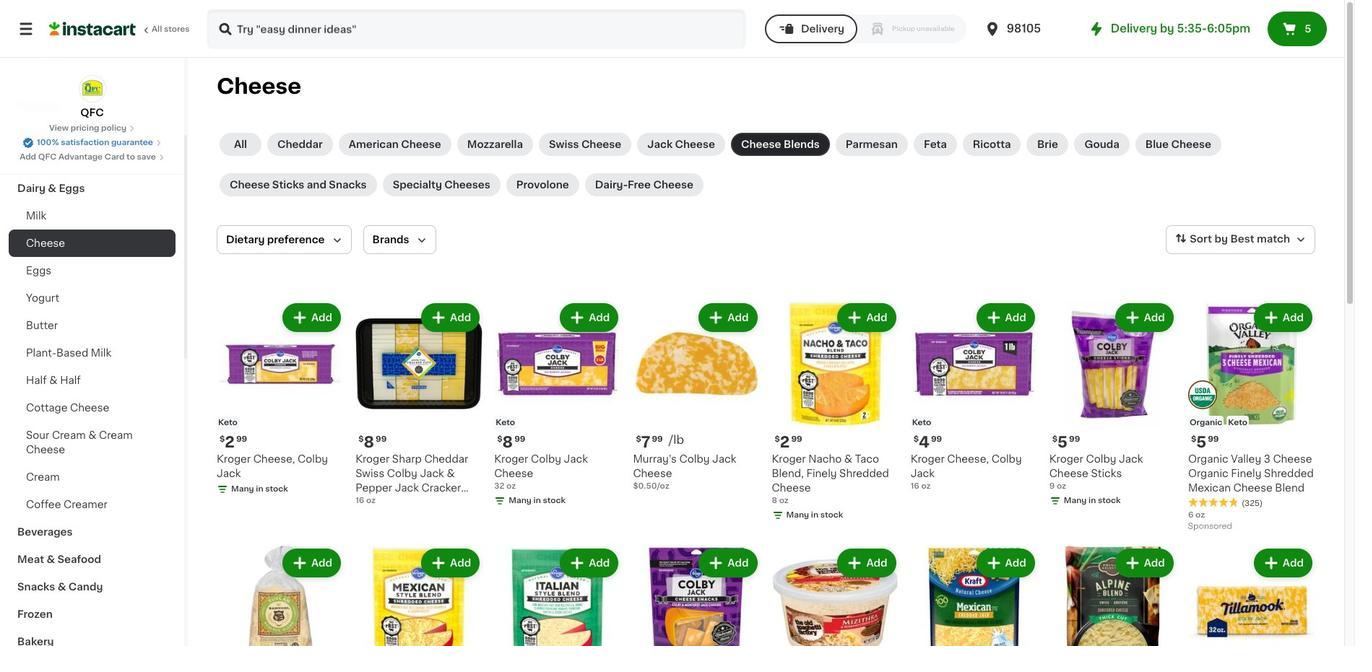 Task type: describe. For each thing, give the bounding box(es) containing it.
sour
[[26, 431, 49, 441]]

5 button
[[1268, 12, 1328, 46]]

yogurt link
[[9, 285, 176, 312]]

stock for 5
[[1099, 497, 1121, 505]]

in down kroger cheese, colby jack
[[256, 486, 264, 494]]

cheese inside the murray's colby jack cheese $0.50/oz
[[633, 469, 673, 479]]

colby inside kroger colby jack cheese sticks 9 oz
[[1087, 455, 1117, 465]]

brands
[[373, 235, 409, 245]]

all stores
[[152, 25, 190, 33]]

organic for organic valley 3 cheese organic finely shredded mexican cheese blend
[[1189, 455, 1229, 465]]

american cheese link
[[339, 133, 452, 156]]

16 oz
[[356, 497, 376, 505]]

view pricing policy
[[49, 124, 127, 132]]

cheese blends link
[[731, 133, 830, 156]]

many in stock for 5
[[1064, 497, 1121, 505]]

& inside sour cream & cream cheese
[[88, 431, 96, 441]]

cheese inside kroger colby jack cheese 32 oz
[[495, 469, 534, 479]]

keto for 8
[[496, 419, 515, 427]]

blends
[[784, 139, 820, 150]]

1 vertical spatial eggs
[[26, 266, 51, 276]]

mozzarella
[[467, 139, 523, 150]]

stock for 8
[[543, 497, 566, 505]]

cheese, for kroger cheese, colby jack
[[253, 455, 295, 465]]

keto for 4
[[913, 419, 932, 427]]

6:05pm
[[1208, 23, 1251, 34]]

delivery for delivery by 5:35-6:05pm
[[1112, 23, 1158, 34]]

$ 2 99 for kroger cheese, colby jack
[[220, 435, 247, 450]]

meat & seafood link
[[9, 546, 176, 574]]

jack inside kroger cheese, colby jack
[[217, 469, 241, 479]]

produce link
[[9, 147, 176, 175]]

snacks & candy
[[17, 583, 103, 593]]

$ 5 99 for kroger colby jack cheese sticks
[[1053, 435, 1081, 450]]

blue
[[1146, 139, 1170, 150]]

item badge image
[[1189, 381, 1218, 410]]

delivery by 5:35-6:05pm link
[[1088, 20, 1251, 38]]

stock down kroger cheese, colby jack
[[265, 486, 288, 494]]

jack inside the murray's colby jack cheese $0.50/oz
[[713, 455, 737, 465]]

(325)
[[1242, 500, 1264, 508]]

american cheese
[[349, 139, 441, 150]]

many in stock for 2
[[787, 512, 844, 520]]

cheese, for kroger cheese, colby jack 16 oz
[[948, 455, 990, 465]]

kroger cheese, colby jack
[[217, 455, 328, 479]]

1 99 from the left
[[236, 436, 247, 444]]

2 99 from the left
[[376, 436, 387, 444]]

cheese link
[[9, 230, 176, 257]]

organic for organic keto
[[1190, 419, 1223, 427]]

cottage
[[26, 403, 68, 413]]

product group containing 4
[[911, 301, 1038, 493]]

cheese sticks and snacks
[[230, 180, 367, 190]]

satisfaction
[[61, 139, 109, 147]]

99 inside the $ 4 99
[[932, 436, 943, 444]]

swiss inside kroger sharp cheddar swiss colby jack & pepper jack cracker cuts
[[356, 469, 385, 479]]

4
[[919, 435, 930, 450]]

$ 8 99 for kroger sharp cheddar swiss colby jack & pepper jack cracker cuts
[[359, 435, 387, 450]]

cottage cheese link
[[9, 395, 176, 422]]

qfc link
[[78, 75, 106, 120]]

3 99 from the left
[[515, 436, 526, 444]]

beverages
[[17, 528, 73, 538]]

4 keto from the left
[[1229, 419, 1248, 427]]

cheese up specialty
[[401, 139, 441, 150]]

lists link
[[9, 40, 176, 69]]

blue cheese
[[1146, 139, 1212, 150]]

policy
[[101, 124, 127, 132]]

coffee creamer link
[[9, 491, 176, 519]]

nacho
[[809, 455, 842, 465]]

cheeses
[[445, 180, 491, 190]]

cream down cottage cheese 'link'
[[99, 431, 133, 441]]

cheddar link
[[267, 133, 333, 156]]

finely for mexican
[[1232, 469, 1262, 479]]

american
[[349, 139, 399, 150]]

organic valley 3 cheese organic finely shredded mexican cheese blend
[[1189, 455, 1315, 494]]

cheese inside kroger colby jack cheese sticks 9 oz
[[1050, 469, 1089, 479]]

100% satisfaction guarantee button
[[22, 134, 162, 149]]

cream link
[[9, 464, 176, 491]]

swiss cheese
[[549, 139, 622, 150]]

provolone link
[[507, 173, 579, 197]]

32
[[495, 483, 505, 491]]

$ inside the $ 4 99
[[914, 436, 919, 444]]

1 horizontal spatial milk
[[91, 348, 111, 358]]

2 $ from the left
[[359, 436, 364, 444]]

8 99 from the left
[[1209, 436, 1220, 444]]

feta
[[924, 139, 947, 150]]

98105
[[1007, 23, 1042, 34]]

eggs link
[[9, 257, 176, 285]]

half & half
[[26, 376, 81, 386]]

$ 7 99
[[636, 435, 663, 450]]

best
[[1231, 234, 1255, 244]]

taco
[[856, 455, 880, 465]]

$ 8 99 for kroger colby jack cheese
[[497, 435, 526, 450]]

oz inside kroger colby jack cheese 32 oz
[[507, 483, 516, 491]]

cheese inside "kroger nacho & taco blend, finely shredded cheese 8 oz"
[[772, 484, 811, 494]]

kroger for kroger nacho & taco blend, finely shredded cheese 8 oz
[[772, 455, 806, 465]]

kroger colby jack cheese sticks 9 oz
[[1050, 455, 1144, 491]]

0 horizontal spatial cheddar
[[278, 139, 323, 150]]

oz inside "kroger nacho & taco blend, finely shredded cheese 8 oz"
[[780, 497, 789, 505]]

sort
[[1191, 234, 1213, 244]]

6
[[1189, 512, 1194, 520]]

blend
[[1276, 484, 1305, 494]]

8 inside "kroger nacho & taco blend, finely shredded cheese 8 oz"
[[772, 497, 778, 505]]

& inside "kroger nacho & taco blend, finely shredded cheese 8 oz"
[[845, 455, 853, 465]]

3
[[1265, 455, 1271, 465]]

cheese right "3"
[[1274, 455, 1313, 465]]

cream down cottage cheese
[[52, 431, 86, 441]]

kroger colby jack cheese 32 oz
[[495, 455, 588, 491]]

kroger for kroger sharp cheddar swiss colby jack & pepper jack cracker cuts
[[356, 455, 390, 465]]

and
[[307, 180, 327, 190]]

7 $ from the left
[[1053, 436, 1058, 444]]

cheese inside 'link'
[[70, 403, 109, 413]]

5 inside button
[[1305, 24, 1312, 34]]

murray's
[[633, 455, 677, 465]]

kroger for kroger colby jack cheese sticks 9 oz
[[1050, 455, 1084, 465]]

service type group
[[765, 14, 967, 43]]

$ inside $ 7 99
[[636, 436, 642, 444]]

6 oz
[[1189, 512, 1206, 520]]

parmesan link
[[836, 133, 909, 156]]

guarantee
[[111, 139, 153, 147]]

advantage
[[59, 153, 103, 161]]

cheese blends
[[742, 139, 820, 150]]

dietary preference
[[226, 235, 325, 245]]

7 99 from the left
[[1070, 436, 1081, 444]]

sour cream & cream cheese link
[[9, 422, 176, 464]]

add qfc advantage card to save
[[20, 153, 156, 161]]

yogurt
[[26, 293, 59, 304]]

coffee
[[26, 500, 61, 510]]

cheese right blue in the top right of the page
[[1172, 139, 1212, 150]]

instacart logo image
[[49, 20, 136, 38]]

8 $ from the left
[[1192, 436, 1197, 444]]

100% satisfaction guarantee
[[37, 139, 153, 147]]

meat
[[17, 555, 44, 565]]

delivery for delivery
[[802, 24, 845, 34]]

valley
[[1232, 455, 1262, 465]]

sticks inside kroger colby jack cheese sticks 9 oz
[[1092, 469, 1123, 479]]

to
[[127, 153, 135, 161]]

meat & seafood
[[17, 555, 101, 565]]

Best match Sort by field
[[1167, 226, 1316, 254]]

many for 5
[[1064, 497, 1087, 505]]

recipes
[[17, 101, 60, 111]]

by for sort
[[1215, 234, 1229, 244]]

cottage cheese
[[26, 403, 109, 413]]

butter link
[[9, 312, 176, 340]]

gouda
[[1085, 139, 1120, 150]]

dietary preference button
[[217, 226, 352, 254]]

oz down pepper
[[366, 497, 376, 505]]

all for all stores
[[152, 25, 162, 33]]

colby inside kroger cheese, colby jack 16 oz
[[992, 455, 1023, 465]]

& right dairy on the top left of page
[[48, 184, 56, 194]]

view
[[49, 124, 69, 132]]

stock for 2
[[821, 512, 844, 520]]

sour cream & cream cheese
[[26, 431, 133, 455]]

cheese sticks and snacks link
[[220, 173, 377, 197]]

free
[[628, 180, 651, 190]]

ricotta link
[[963, 133, 1022, 156]]

1 half from the left
[[26, 376, 47, 386]]

kroger for kroger cheese, colby jack
[[217, 455, 251, 465]]

all stores link
[[49, 9, 191, 49]]

& left candy on the bottom left
[[58, 583, 66, 593]]

in for 2
[[812, 512, 819, 520]]

cheese down the all "link"
[[230, 180, 270, 190]]

8 for kroger sharp cheddar swiss colby jack & pepper jack cracker cuts
[[364, 435, 374, 450]]



Task type: locate. For each thing, give the bounding box(es) containing it.
many down blend,
[[787, 512, 810, 520]]

in for 5
[[1089, 497, 1097, 505]]

in for 8
[[534, 497, 541, 505]]

add button
[[284, 305, 340, 331], [423, 305, 479, 331], [562, 305, 618, 331], [701, 305, 756, 331], [839, 305, 895, 331], [978, 305, 1034, 331], [1117, 305, 1173, 331], [1256, 305, 1312, 331], [284, 551, 340, 577], [423, 551, 479, 577], [562, 551, 618, 577], [701, 551, 756, 577], [839, 551, 895, 577], [978, 551, 1034, 577], [1117, 551, 1173, 577], [1256, 551, 1312, 577]]

kroger inside "kroger nacho & taco blend, finely shredded cheese 8 oz"
[[772, 455, 806, 465]]

1 horizontal spatial sticks
[[1092, 469, 1123, 479]]

2 vertical spatial organic
[[1189, 469, 1229, 479]]

many down kroger colby jack cheese 32 oz
[[509, 497, 532, 505]]

cream
[[52, 431, 86, 441], [99, 431, 133, 441], [26, 473, 60, 483]]

0 horizontal spatial $ 5 99
[[1053, 435, 1081, 450]]

specialty cheeses link
[[383, 173, 501, 197]]

half down plant-based milk
[[60, 376, 81, 386]]

0 horizontal spatial swiss
[[356, 469, 385, 479]]

kroger for kroger colby jack cheese 32 oz
[[495, 455, 529, 465]]

jack
[[648, 139, 673, 150], [564, 455, 588, 465], [713, 455, 737, 465], [1120, 455, 1144, 465], [217, 469, 241, 479], [420, 469, 444, 479], [911, 469, 935, 479], [395, 484, 419, 494]]

cheddar inside kroger sharp cheddar swiss colby jack & pepper jack cracker cuts
[[425, 455, 469, 465]]

swiss up pepper
[[356, 469, 385, 479]]

0 horizontal spatial $ 8 99
[[359, 435, 387, 450]]

many for 2
[[787, 512, 810, 520]]

in down "kroger nacho & taco blend, finely shredded cheese 8 oz"
[[812, 512, 819, 520]]

kroger
[[217, 455, 251, 465], [356, 455, 390, 465], [495, 455, 529, 465], [772, 455, 806, 465], [911, 455, 945, 465], [1050, 455, 1084, 465]]

cheddar up the cheese sticks and snacks
[[278, 139, 323, 150]]

cheese up $0.50/oz
[[633, 469, 673, 479]]

$0.50/oz
[[633, 483, 670, 491]]

0 vertical spatial organic
[[1190, 419, 1223, 427]]

1 keto from the left
[[218, 419, 238, 427]]

/lb
[[669, 434, 685, 446]]

None search field
[[207, 9, 747, 49]]

1 horizontal spatial qfc
[[80, 108, 104, 118]]

produce
[[17, 156, 61, 166]]

add
[[20, 153, 36, 161], [311, 313, 333, 323], [450, 313, 471, 323], [589, 313, 610, 323], [728, 313, 749, 323], [867, 313, 888, 323], [1006, 313, 1027, 323], [1145, 313, 1166, 323], [1283, 313, 1305, 323], [311, 559, 333, 569], [450, 559, 471, 569], [589, 559, 610, 569], [728, 559, 749, 569], [867, 559, 888, 569], [1006, 559, 1027, 569], [1145, 559, 1166, 569], [1283, 559, 1305, 569]]

qfc down 100%
[[38, 153, 57, 161]]

cheese up 9
[[1050, 469, 1089, 479]]

$ up kroger cheese, colby jack
[[220, 436, 225, 444]]

colby inside the murray's colby jack cheese $0.50/oz
[[680, 455, 710, 465]]

keto up valley
[[1229, 419, 1248, 427]]

qfc logo image
[[78, 75, 106, 103]]

stock down kroger colby jack cheese 32 oz
[[543, 497, 566, 505]]

by inside "link"
[[1161, 23, 1175, 34]]

many in stock down "kroger nacho & taco blend, finely shredded cheese 8 oz"
[[787, 512, 844, 520]]

8 up pepper
[[364, 435, 374, 450]]

plant-based milk
[[26, 348, 111, 358]]

$ down organic keto
[[1192, 436, 1197, 444]]

kroger inside kroger colby jack cheese sticks 9 oz
[[1050, 455, 1084, 465]]

keto up kroger colby jack cheese 32 oz
[[496, 419, 515, 427]]

all left stores
[[152, 25, 162, 33]]

1 $ 2 99 from the left
[[220, 435, 247, 450]]

mexican
[[1189, 484, 1232, 494]]

2 for kroger nacho & taco blend, finely shredded cheese
[[780, 435, 790, 450]]

0 vertical spatial cheddar
[[278, 139, 323, 150]]

8 for kroger colby jack cheese
[[503, 435, 513, 450]]

dairy & eggs link
[[9, 175, 176, 202]]

oz
[[507, 483, 516, 491], [922, 483, 931, 491], [1057, 483, 1067, 491], [366, 497, 376, 505], [780, 497, 789, 505], [1196, 512, 1206, 520]]

cream up coffee
[[26, 473, 60, 483]]

1 vertical spatial snacks
[[17, 583, 55, 593]]

organic
[[1190, 419, 1223, 427], [1189, 455, 1229, 465], [1189, 469, 1229, 479]]

many in stock for 8
[[509, 497, 566, 505]]

16 down pepper
[[356, 497, 364, 505]]

based
[[56, 348, 88, 358]]

2 $ 2 99 from the left
[[775, 435, 803, 450]]

0 vertical spatial by
[[1161, 23, 1175, 34]]

finely down the 'nacho'
[[807, 469, 837, 479]]

snacks up frozen
[[17, 583, 55, 593]]

product group containing 7
[[633, 301, 761, 493]]

0 horizontal spatial $ 2 99
[[220, 435, 247, 450]]

delivery inside delivery button
[[802, 24, 845, 34]]

qfc
[[80, 108, 104, 118], [38, 153, 57, 161]]

1 vertical spatial swiss
[[356, 469, 385, 479]]

view pricing policy link
[[49, 123, 135, 134]]

jack cheese link
[[638, 133, 726, 156]]

1 horizontal spatial half
[[60, 376, 81, 386]]

cheese up 32
[[495, 469, 534, 479]]

3 keto from the left
[[913, 419, 932, 427]]

5 for kroger colby jack cheese sticks
[[1058, 435, 1068, 450]]

2 kroger from the left
[[356, 455, 390, 465]]

shredded
[[840, 469, 890, 479], [1265, 469, 1315, 479]]

$ 5 99 for organic valley 3 cheese organic finely shredded mexican cheese blend
[[1192, 435, 1220, 450]]

kroger inside kroger cheese, colby jack
[[217, 455, 251, 465]]

1 horizontal spatial swiss
[[549, 139, 579, 150]]

1 cheese, from the left
[[253, 455, 295, 465]]

blue cheese link
[[1136, 133, 1222, 156]]

0 horizontal spatial delivery
[[802, 24, 845, 34]]

all left cheddar link
[[234, 139, 247, 150]]

beverages link
[[9, 519, 176, 546]]

save
[[137, 153, 156, 161]]

1 horizontal spatial 2
[[780, 435, 790, 450]]

parmesan
[[846, 139, 898, 150]]

5
[[1305, 24, 1312, 34], [1058, 435, 1068, 450], [1197, 435, 1207, 450]]

1 horizontal spatial shredded
[[1265, 469, 1315, 479]]

cracker
[[422, 484, 461, 494]]

coffee creamer
[[26, 500, 108, 510]]

Search field
[[208, 10, 745, 48]]

16 down 4
[[911, 483, 920, 491]]

oz inside kroger colby jack cheese sticks 9 oz
[[1057, 483, 1067, 491]]

kroger sharp cheddar swiss colby jack & pepper jack cracker cuts
[[356, 455, 469, 508]]

0 horizontal spatial by
[[1161, 23, 1175, 34]]

1 vertical spatial sticks
[[1092, 469, 1123, 479]]

oz right 6
[[1196, 512, 1206, 520]]

0 horizontal spatial sticks
[[272, 180, 305, 190]]

0 horizontal spatial finely
[[807, 469, 837, 479]]

many down kroger colby jack cheese sticks 9 oz
[[1064, 497, 1087, 505]]

0 vertical spatial all
[[152, 25, 162, 33]]

16 inside kroger cheese, colby jack 16 oz
[[911, 483, 920, 491]]

& inside kroger sharp cheddar swiss colby jack & pepper jack cracker cuts
[[447, 469, 455, 479]]

1 horizontal spatial eggs
[[59, 184, 85, 194]]

0 horizontal spatial 5
[[1058, 435, 1068, 450]]

99 up pepper
[[376, 436, 387, 444]]

0 vertical spatial milk
[[26, 211, 47, 221]]

& left taco
[[845, 455, 853, 465]]

$ 2 99 for kroger nacho & taco blend, finely shredded cheese
[[775, 435, 803, 450]]

cheese up eggs link
[[26, 239, 65, 249]]

mozzarella link
[[457, 133, 533, 156]]

$ 5 99 down organic keto
[[1192, 435, 1220, 450]]

half down plant-
[[26, 376, 47, 386]]

cuts
[[356, 498, 380, 508]]

2 shredded from the left
[[1265, 469, 1315, 479]]

sponsored badge image
[[1189, 523, 1233, 531]]

finely for cheese
[[807, 469, 837, 479]]

8 down blend,
[[772, 497, 778, 505]]

shredded inside "kroger nacho & taco blend, finely shredded cheese 8 oz"
[[840, 469, 890, 479]]

2 2 from the left
[[780, 435, 790, 450]]

finely inside "kroger nacho & taco blend, finely shredded cheese 8 oz"
[[807, 469, 837, 479]]

all link
[[220, 133, 262, 156]]

5 99 from the left
[[792, 436, 803, 444]]

blend,
[[772, 469, 804, 479]]

oz down the $ 4 99
[[922, 483, 931, 491]]

0 horizontal spatial cheese,
[[253, 455, 295, 465]]

99 right 4
[[932, 436, 943, 444]]

shredded down taco
[[840, 469, 890, 479]]

keto up kroger cheese, colby jack
[[218, 419, 238, 427]]

1 horizontal spatial 16
[[911, 483, 920, 491]]

plant-
[[26, 348, 56, 358]]

sharp
[[392, 455, 422, 465]]

1 horizontal spatial by
[[1215, 234, 1229, 244]]

0 horizontal spatial snacks
[[17, 583, 55, 593]]

jack cheese
[[648, 139, 716, 150]]

shredded up blend on the bottom right of the page
[[1265, 469, 1315, 479]]

add inside add qfc advantage card to save link
[[20, 153, 36, 161]]

shredded for taco
[[840, 469, 890, 479]]

by for delivery
[[1161, 23, 1175, 34]]

in down kroger colby jack cheese 32 oz
[[534, 497, 541, 505]]

0 horizontal spatial qfc
[[38, 153, 57, 161]]

many in stock down kroger cheese, colby jack
[[231, 486, 288, 494]]

gouda link
[[1075, 133, 1130, 156]]

& right meat
[[47, 555, 55, 565]]

keto inside product group
[[913, 419, 932, 427]]

&
[[48, 184, 56, 194], [49, 376, 58, 386], [88, 431, 96, 441], [845, 455, 853, 465], [447, 469, 455, 479], [47, 555, 55, 565], [58, 583, 66, 593]]

cheese left blends
[[742, 139, 782, 150]]

best match
[[1231, 234, 1291, 244]]

murray's colby jack cheese $0.50/oz
[[633, 455, 737, 491]]

kroger for kroger cheese, colby jack 16 oz
[[911, 455, 945, 465]]

2 up kroger cheese, colby jack
[[225, 435, 235, 450]]

cheese, inside kroger cheese, colby jack 16 oz
[[948, 455, 990, 465]]

by
[[1161, 23, 1175, 34], [1215, 234, 1229, 244]]

2 cheese, from the left
[[948, 455, 990, 465]]

snacks & candy link
[[9, 574, 176, 601]]

0 horizontal spatial half
[[26, 376, 47, 386]]

1 vertical spatial organic
[[1189, 455, 1229, 465]]

1 horizontal spatial snacks
[[329, 180, 367, 190]]

1 vertical spatial all
[[234, 139, 247, 150]]

swiss inside 'link'
[[549, 139, 579, 150]]

99 down organic keto
[[1209, 436, 1220, 444]]

many in stock down kroger colby jack cheese sticks 9 oz
[[1064, 497, 1121, 505]]

cheese up dairy- at the left top
[[582, 139, 622, 150]]

dietary
[[226, 235, 265, 245]]

stock down "kroger nacho & taco blend, finely shredded cheese 8 oz"
[[821, 512, 844, 520]]

cheese down blend,
[[772, 484, 811, 494]]

many down kroger cheese, colby jack
[[231, 486, 254, 494]]

0 vertical spatial qfc
[[80, 108, 104, 118]]

stores
[[164, 25, 190, 33]]

3 $ from the left
[[497, 436, 503, 444]]

finely down valley
[[1232, 469, 1262, 479]]

keto for 2
[[218, 419, 238, 427]]

99 up kroger colby jack cheese 32 oz
[[515, 436, 526, 444]]

8 up 32
[[503, 435, 513, 450]]

eggs down advantage
[[59, 184, 85, 194]]

brands button
[[363, 226, 436, 254]]

& down cottage cheese 'link'
[[88, 431, 96, 441]]

recipes link
[[9, 93, 176, 120]]

2 horizontal spatial 8
[[772, 497, 778, 505]]

snacks right and
[[329, 180, 367, 190]]

cheese up dairy-free cheese 'link'
[[676, 139, 716, 150]]

all for all
[[234, 139, 247, 150]]

0 vertical spatial sticks
[[272, 180, 305, 190]]

99 up kroger cheese, colby jack
[[236, 436, 247, 444]]

6 kroger from the left
[[1050, 455, 1084, 465]]

thanksgiving link
[[9, 120, 176, 147]]

1 $ 5 99 from the left
[[1053, 435, 1081, 450]]

oz right 9
[[1057, 483, 1067, 491]]

1 $ from the left
[[220, 436, 225, 444]]

1 vertical spatial milk
[[91, 348, 111, 358]]

& up cottage
[[49, 376, 58, 386]]

cheese up the all "link"
[[217, 76, 301, 97]]

oz down blend,
[[780, 497, 789, 505]]

kroger inside kroger colby jack cheese 32 oz
[[495, 455, 529, 465]]

1 horizontal spatial finely
[[1232, 469, 1262, 479]]

5 $ from the left
[[775, 436, 780, 444]]

$ up pepper
[[359, 436, 364, 444]]

product group
[[217, 301, 344, 499], [356, 301, 483, 508], [495, 301, 622, 510], [633, 301, 761, 493], [772, 301, 900, 525], [911, 301, 1038, 493], [1050, 301, 1177, 510], [1189, 301, 1316, 535], [217, 547, 344, 647], [356, 547, 483, 647], [495, 547, 622, 647], [633, 547, 761, 647], [772, 547, 900, 647], [911, 547, 1038, 647], [1050, 547, 1177, 647], [1189, 547, 1316, 647]]

1 shredded from the left
[[840, 469, 890, 479]]

$ up 9
[[1053, 436, 1058, 444]]

by inside "field"
[[1215, 234, 1229, 244]]

2 $ 5 99 from the left
[[1192, 435, 1220, 450]]

shredded for cheese
[[1265, 469, 1315, 479]]

99 up kroger colby jack cheese sticks 9 oz
[[1070, 436, 1081, 444]]

milk link
[[9, 202, 176, 230]]

half & half link
[[9, 367, 176, 395]]

1 vertical spatial qfc
[[38, 153, 57, 161]]

100%
[[37, 139, 59, 147]]

1 vertical spatial cheddar
[[425, 455, 469, 465]]

1 kroger from the left
[[217, 455, 251, 465]]

1 horizontal spatial $ 2 99
[[775, 435, 803, 450]]

$7.99 per pound element
[[633, 434, 761, 453]]

preference
[[267, 235, 325, 245]]

kroger inside kroger sharp cheddar swiss colby jack & pepper jack cracker cuts
[[356, 455, 390, 465]]

all inside "link"
[[234, 139, 247, 150]]

2 up blend,
[[780, 435, 790, 450]]

$ up murray's
[[636, 436, 642, 444]]

0 vertical spatial 16
[[911, 483, 920, 491]]

3 kroger from the left
[[495, 455, 529, 465]]

1 horizontal spatial 5
[[1197, 435, 1207, 450]]

specialty cheeses
[[393, 180, 491, 190]]

colby inside kroger cheese, colby jack
[[298, 455, 328, 465]]

2 horizontal spatial 5
[[1305, 24, 1312, 34]]

5 kroger from the left
[[911, 455, 945, 465]]

all
[[152, 25, 162, 33], [234, 139, 247, 150]]

cheese, inside kroger cheese, colby jack
[[253, 455, 295, 465]]

99 right 7 at the bottom of the page
[[652, 436, 663, 444]]

jack inside kroger colby jack cheese sticks 9 oz
[[1120, 455, 1144, 465]]

6 99 from the left
[[932, 436, 943, 444]]

4 $ from the left
[[636, 436, 642, 444]]

provolone
[[517, 180, 569, 190]]

oz inside kroger cheese, colby jack 16 oz
[[922, 483, 931, 491]]

keto
[[218, 419, 238, 427], [496, 419, 515, 427], [913, 419, 932, 427], [1229, 419, 1248, 427]]

0 vertical spatial snacks
[[329, 180, 367, 190]]

$ up kroger cheese, colby jack 16 oz
[[914, 436, 919, 444]]

keto up 4
[[913, 419, 932, 427]]

delivery
[[1112, 23, 1158, 34], [802, 24, 845, 34]]

colby
[[298, 455, 328, 465], [531, 455, 562, 465], [680, 455, 710, 465], [992, 455, 1023, 465], [1087, 455, 1117, 465], [387, 469, 418, 479]]

many in stock down kroger colby jack cheese 32 oz
[[509, 497, 566, 505]]

9
[[1050, 483, 1055, 491]]

1 vertical spatial by
[[1215, 234, 1229, 244]]

frozen
[[17, 610, 53, 620]]

0 vertical spatial swiss
[[549, 139, 579, 150]]

0 horizontal spatial 2
[[225, 435, 235, 450]]

2 half from the left
[[60, 376, 81, 386]]

0 horizontal spatial shredded
[[840, 469, 890, 479]]

98105 button
[[984, 9, 1071, 49]]

jack inside kroger cheese, colby jack 16 oz
[[911, 469, 935, 479]]

dairy-free cheese
[[595, 180, 694, 190]]

milk right based
[[91, 348, 111, 358]]

$ 4 99
[[914, 435, 943, 450]]

1 horizontal spatial cheddar
[[425, 455, 469, 465]]

shredded inside organic valley 3 cheese organic finely shredded mexican cheese blend
[[1265, 469, 1315, 479]]

oz right 32
[[507, 483, 516, 491]]

swiss up provolone
[[549, 139, 579, 150]]

1 horizontal spatial delivery
[[1112, 23, 1158, 34]]

6 $ from the left
[[914, 436, 919, 444]]

$ 8 99 up kroger colby jack cheese 32 oz
[[497, 435, 526, 450]]

1 horizontal spatial $ 8 99
[[497, 435, 526, 450]]

$ up 32
[[497, 436, 503, 444]]

1 horizontal spatial all
[[234, 139, 247, 150]]

delivery inside 'delivery by 5:35-6:05pm' "link"
[[1112, 23, 1158, 34]]

milk down dairy on the top left of page
[[26, 211, 47, 221]]

colby inside kroger sharp cheddar swiss colby jack & pepper jack cracker cuts
[[387, 469, 418, 479]]

0 horizontal spatial 16
[[356, 497, 364, 505]]

finely inside organic valley 3 cheese organic finely shredded mexican cheese blend
[[1232, 469, 1262, 479]]

$ 8 99
[[359, 435, 387, 450], [497, 435, 526, 450]]

$ 2 99 up kroger cheese, colby jack
[[220, 435, 247, 450]]

cheese down half & half link
[[70, 403, 109, 413]]

cheese up (325)
[[1234, 484, 1273, 494]]

4 99 from the left
[[652, 436, 663, 444]]

colby inside kroger colby jack cheese 32 oz
[[531, 455, 562, 465]]

thanksgiving
[[17, 129, 87, 139]]

creamer
[[64, 500, 108, 510]]

1 finely from the left
[[807, 469, 837, 479]]

0 vertical spatial eggs
[[59, 184, 85, 194]]

kroger inside kroger cheese, colby jack 16 oz
[[911, 455, 945, 465]]

1 horizontal spatial 8
[[503, 435, 513, 450]]

qfc up view pricing policy link
[[80, 108, 104, 118]]

$ 2 99 up blend,
[[775, 435, 803, 450]]

0 horizontal spatial 8
[[364, 435, 374, 450]]

2 keto from the left
[[496, 419, 515, 427]]

cheese inside sour cream & cream cheese
[[26, 445, 65, 455]]

4 kroger from the left
[[772, 455, 806, 465]]

1 $ 8 99 from the left
[[359, 435, 387, 450]]

kroger cheese, colby jack 16 oz
[[911, 455, 1023, 491]]

2 finely from the left
[[1232, 469, 1262, 479]]

1 horizontal spatial $ 5 99
[[1192, 435, 1220, 450]]

brie
[[1038, 139, 1059, 150]]

0 horizontal spatial milk
[[26, 211, 47, 221]]

2 for kroger cheese, colby jack
[[225, 435, 235, 450]]

many for 8
[[509, 497, 532, 505]]

0 horizontal spatial eggs
[[26, 266, 51, 276]]

99 inside $ 7 99
[[652, 436, 663, 444]]

cheese inside "link"
[[742, 139, 782, 150]]

0 horizontal spatial all
[[152, 25, 162, 33]]

cheese right free
[[654, 180, 694, 190]]

1 vertical spatial 16
[[356, 497, 364, 505]]

feta link
[[914, 133, 958, 156]]

cheese down sour
[[26, 445, 65, 455]]

& up cracker
[[447, 469, 455, 479]]

$ up blend,
[[775, 436, 780, 444]]

2 $ 8 99 from the left
[[497, 435, 526, 450]]

jack inside kroger colby jack cheese 32 oz
[[564, 455, 588, 465]]

delivery button
[[765, 14, 858, 43]]

match
[[1258, 234, 1291, 244]]

1 horizontal spatial cheese,
[[948, 455, 990, 465]]

by right the sort
[[1215, 234, 1229, 244]]

1 2 from the left
[[225, 435, 235, 450]]

5 for organic valley 3 cheese organic finely shredded mexican cheese blend
[[1197, 435, 1207, 450]]

eggs up yogurt
[[26, 266, 51, 276]]

in down kroger colby jack cheese sticks 9 oz
[[1089, 497, 1097, 505]]

99 up blend,
[[792, 436, 803, 444]]

delivery by 5:35-6:05pm
[[1112, 23, 1251, 34]]

by left 5:35-
[[1161, 23, 1175, 34]]



Task type: vqa. For each thing, say whether or not it's contained in the screenshot.
the item carousel region containing Kellogg's Eggo Frozen Waffles, Frozen Breakfast, Breakfast Food, Buttermilk
no



